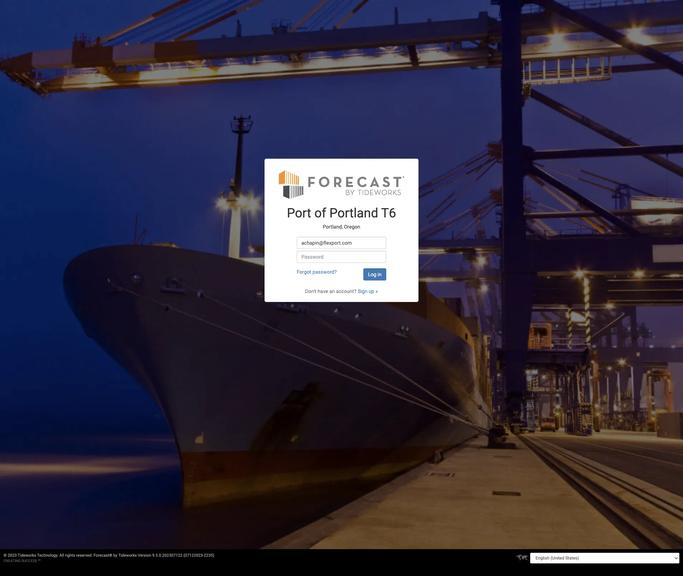 Task type: describe. For each thing, give the bounding box(es) containing it.
an
[[330, 289, 335, 294]]

©
[[4, 553, 7, 558]]

forgot password? link
[[297, 269, 337, 275]]

℠
[[38, 559, 41, 563]]

reserved.
[[76, 553, 93, 558]]

© 2023 tideworks technology. all rights reserved. forecast® by tideworks version 9.5.0.202307122 (07122023-2235) creating success ℠
[[4, 553, 215, 563]]

portland,
[[323, 224, 343, 230]]

success
[[21, 559, 37, 563]]

creating
[[4, 559, 21, 563]]

Password password field
[[297, 251, 387, 263]]

log in button
[[364, 268, 387, 281]]

forgot
[[297, 269, 312, 275]]

sign
[[358, 289, 368, 294]]

technology.
[[37, 553, 59, 558]]

by
[[113, 553, 117, 558]]

rights
[[65, 553, 75, 558]]

all
[[59, 553, 64, 558]]

»
[[376, 289, 378, 294]]

2023
[[8, 553, 17, 558]]

port
[[287, 206, 312, 221]]

log
[[368, 272, 377, 277]]



Task type: vqa. For each thing, say whether or not it's contained in the screenshot.
A to the top
no



Task type: locate. For each thing, give the bounding box(es) containing it.
account?
[[336, 289, 357, 294]]

of
[[315, 206, 327, 221]]

1 horizontal spatial tideworks
[[118, 553, 137, 558]]

in
[[378, 272, 382, 277]]

forecast®
[[94, 553, 112, 558]]

Email or username text field
[[297, 237, 387, 249]]

tideworks right by
[[118, 553, 137, 558]]

9.5.0.202307122
[[152, 553, 183, 558]]

don't have an account? sign up »
[[305, 289, 378, 294]]

password?
[[313, 269, 337, 275]]

forgot password? log in
[[297, 269, 382, 277]]

have
[[318, 289, 328, 294]]

tideworks
[[18, 553, 36, 558], [118, 553, 137, 558]]

2 tideworks from the left
[[118, 553, 137, 558]]

2235)
[[204, 553, 215, 558]]

portland
[[330, 206, 379, 221]]

forecast® by tideworks image
[[279, 170, 405, 199]]

up
[[369, 289, 375, 294]]

(07122023-
[[184, 553, 204, 558]]

tideworks up success
[[18, 553, 36, 558]]

1 tideworks from the left
[[18, 553, 36, 558]]

port of portland t6 portland, oregon
[[287, 206, 396, 230]]

sign up » link
[[358, 289, 378, 294]]

t6
[[382, 206, 396, 221]]

oregon
[[344, 224, 361, 230]]

0 horizontal spatial tideworks
[[18, 553, 36, 558]]

version
[[138, 553, 151, 558]]

don't
[[305, 289, 317, 294]]



